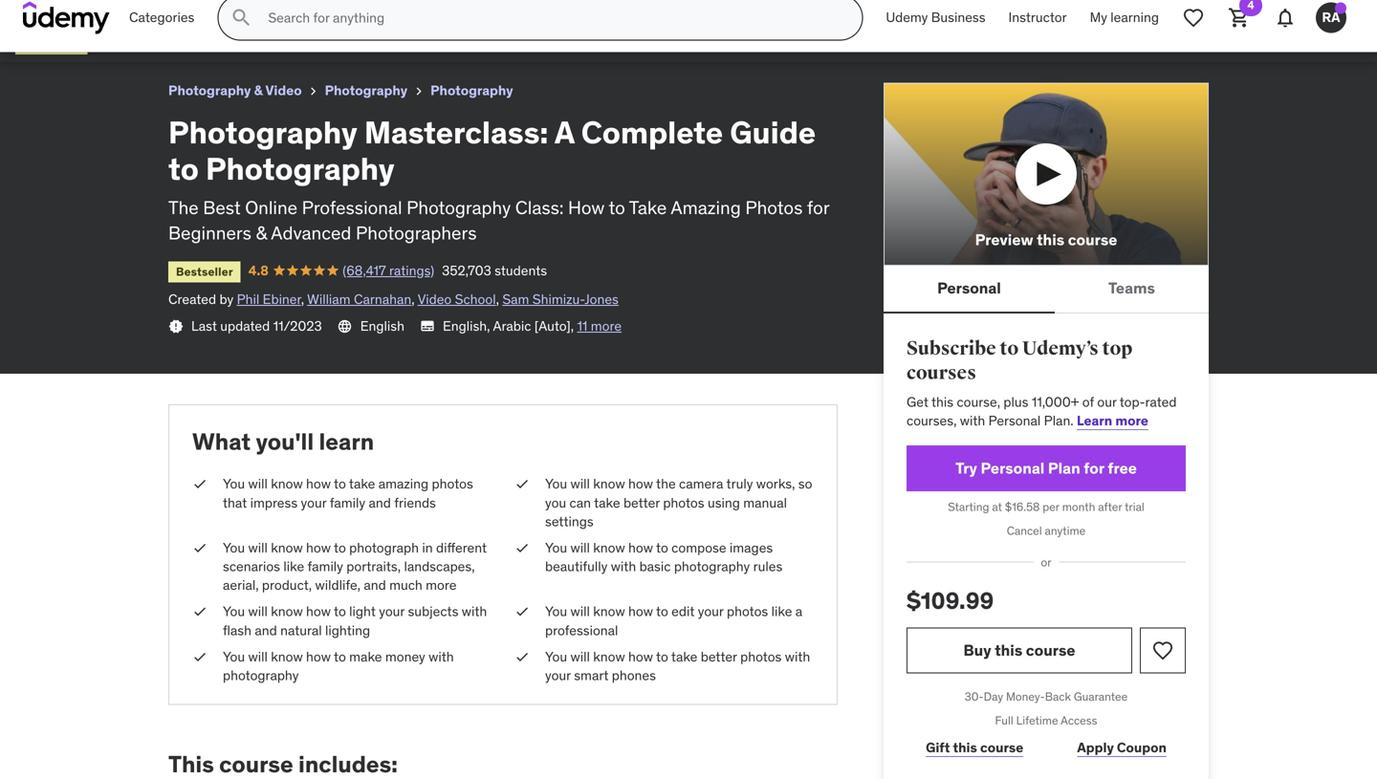 Task type: vqa. For each thing, say whether or not it's contained in the screenshot.
"n5"
no



Task type: locate. For each thing, give the bounding box(es) containing it.
2 vertical spatial personal
[[981, 459, 1045, 478]]

know inside you will know how to photograph in different scenarios like family portraits, landscapes, aerial, product, wildlife, and much more
[[271, 539, 303, 557]]

how
[[568, 196, 605, 219]]

to
[[343, 8, 358, 28], [168, 150, 199, 188], [609, 196, 625, 219], [1000, 337, 1019, 360], [334, 475, 346, 493], [334, 539, 346, 557], [656, 539, 668, 557], [334, 603, 346, 620], [656, 603, 668, 620], [334, 648, 346, 666], [656, 648, 668, 666]]

course up teams
[[1068, 230, 1117, 250]]

personal up $16.58
[[981, 459, 1045, 478]]

352,703 students down submit search "icon"
[[237, 33, 342, 51]]

preview this course button
[[884, 83, 1209, 266]]

family up wildlife,
[[307, 558, 343, 575]]

ratings) down photography masterclass: a complete guide to photography
[[185, 33, 230, 51]]

photography
[[15, 8, 110, 28], [361, 8, 456, 28], [168, 82, 251, 99], [325, 82, 407, 99], [430, 82, 513, 99], [168, 113, 357, 151], [206, 150, 395, 188], [407, 196, 511, 219]]

1 vertical spatial guide
[[730, 113, 816, 151]]

2 vertical spatial take
[[671, 648, 698, 666]]

know inside you will know how to compose images beautifully with basic photography rules
[[593, 539, 625, 557]]

will inside you will know how to light your subjects with flash and natural lighting
[[248, 603, 268, 620]]

rules
[[753, 558, 783, 575]]

(68,417 ratings)
[[138, 33, 230, 51], [343, 262, 434, 279]]

photography link
[[325, 79, 407, 103], [430, 79, 513, 103]]

make
[[349, 648, 382, 666]]

udemy business
[[886, 9, 986, 26]]

can
[[570, 494, 591, 511]]

coupon
[[1117, 739, 1167, 756]]

you inside you will know how to photograph in different scenarios like family portraits, landscapes, aerial, product, wildlife, and much more
[[223, 539, 245, 557]]

will up impress
[[248, 475, 268, 493]]

family up photograph
[[330, 494, 365, 511]]

will inside you will know how to edit your photos like a professional
[[570, 603, 590, 620]]

0 vertical spatial personal
[[937, 278, 1001, 298]]

preview
[[975, 230, 1033, 250]]

lifetime
[[1016, 713, 1058, 728]]

course up back
[[1026, 641, 1075, 660]]

your inside you will know how to edit your photos like a professional
[[698, 603, 724, 620]]

1 vertical spatial for
[[1084, 459, 1104, 478]]

a up the how
[[555, 113, 574, 151]]

complete inside photography masterclass: a complete guide to photography the best online professional photography class: how to take amazing photos for beginners & advanced photographers
[[581, 113, 723, 151]]

your right impress
[[301, 494, 326, 511]]

video up closed captions "icon"
[[418, 291, 452, 308]]

will up 'flash' at the bottom left of page
[[248, 603, 268, 620]]

will inside you will know how the camera truly works, so you can take better photos using manual settings
[[570, 475, 590, 493]]

you inside you will know how to take amazing photos that impress your family and friends
[[223, 475, 245, 493]]

1 vertical spatial photography
[[223, 667, 299, 684]]

like inside you will know how to edit your photos like a professional
[[771, 603, 792, 620]]

photography down 'flash' at the bottom left of page
[[223, 667, 299, 684]]

(68,417 ratings) down categories
[[138, 33, 230, 51]]

and inside you will know how to light your subjects with flash and natural lighting
[[255, 622, 277, 639]]

(68,417 down categories
[[138, 33, 181, 51]]

tab list containing personal
[[884, 266, 1209, 313]]

0 horizontal spatial like
[[283, 558, 304, 575]]

0 horizontal spatial masterclass:
[[113, 8, 205, 28]]

you down 'flash' at the bottom left of page
[[223, 648, 245, 666]]

and down "amazing" at the left
[[369, 494, 391, 511]]

will for you will know how to compose images beautifully with basic photography rules
[[570, 539, 590, 557]]

personal
[[937, 278, 1001, 298], [989, 412, 1041, 430], [981, 459, 1045, 478]]

per
[[1043, 500, 1059, 515]]

will up smart
[[570, 648, 590, 666]]

you up that
[[223, 475, 245, 493]]

(68,417 up 'william carnahan' "link"
[[343, 262, 386, 279]]

camera
[[679, 475, 723, 493]]

1 vertical spatial better
[[701, 648, 737, 666]]

this up courses,
[[931, 394, 954, 411]]

photos for amazing
[[432, 475, 473, 493]]

with down course,
[[960, 412, 985, 430]]

4.8 up phil ebiner link
[[248, 262, 269, 279]]

352,703 down submit search "icon"
[[237, 33, 287, 51]]

you inside you will know how to compose images beautifully with basic photography rules
[[545, 539, 567, 557]]

masterclass:
[[113, 8, 205, 28], [364, 113, 548, 151]]

lighting
[[325, 622, 370, 639]]

xsmall image
[[192, 475, 208, 494], [192, 603, 208, 621], [515, 603, 530, 621], [515, 648, 530, 667]]

a
[[795, 603, 802, 620]]

1 horizontal spatial better
[[701, 648, 737, 666]]

you up beautifully
[[545, 539, 567, 557]]

starting at $16.58 per month after trial cancel anytime
[[948, 500, 1145, 538]]

1 vertical spatial a
[[555, 113, 574, 151]]

take right can
[[594, 494, 620, 511]]

and inside you will know how to take amazing photos that impress your family and friends
[[369, 494, 391, 511]]

students down photography masterclass: a complete guide to photography
[[290, 33, 342, 51]]

0 horizontal spatial for
[[807, 196, 829, 219]]

wishlist image
[[1151, 639, 1174, 662]]

personal down plus on the right bottom of page
[[989, 412, 1041, 430]]

for right photos
[[807, 196, 829, 219]]

for left 'free'
[[1084, 459, 1104, 478]]

0 vertical spatial complete
[[222, 8, 293, 28]]

1 horizontal spatial students
[[495, 262, 547, 279]]

photos inside you will know how to take amazing photos that impress your family and friends
[[432, 475, 473, 493]]

1 vertical spatial and
[[364, 577, 386, 594]]

0 vertical spatial and
[[369, 494, 391, 511]]

0 vertical spatial take
[[349, 475, 375, 493]]

this inside button
[[1037, 230, 1065, 250]]

you will know how to make money with photography
[[223, 648, 454, 684]]

notifications image
[[1274, 6, 1297, 29]]

photos inside you will know how to edit your photos like a professional
[[727, 603, 768, 620]]

with inside you will know how to take better photos with your smart phones
[[785, 648, 810, 666]]

know up natural
[[271, 603, 303, 620]]

wishlist image
[[1182, 6, 1205, 29]]

how inside you will know how to compose images beautifully with basic photography rules
[[628, 539, 653, 557]]

you inside you will know how to make money with photography
[[223, 648, 245, 666]]

this for buy
[[995, 641, 1023, 660]]

photography & video link
[[168, 79, 302, 103]]

how up wildlife,
[[306, 539, 331, 557]]

course inside button
[[1068, 230, 1117, 250]]

0 horizontal spatial video
[[265, 82, 302, 99]]

0 horizontal spatial better
[[623, 494, 660, 511]]

this inside button
[[995, 641, 1023, 660]]

complete up take
[[581, 113, 723, 151]]

using
[[708, 494, 740, 511]]

0 vertical spatial 352,703 students
[[237, 33, 342, 51]]

& down photography masterclass: a complete guide to photography
[[254, 82, 263, 99]]

with inside you will know how to light your subjects with flash and natural lighting
[[462, 603, 487, 620]]

your right light
[[379, 603, 405, 620]]

will down 'flash' at the bottom left of page
[[248, 648, 268, 666]]

how inside you will know how to photograph in different scenarios like family portraits, landscapes, aerial, product, wildlife, and much more
[[306, 539, 331, 557]]

2 horizontal spatial more
[[1115, 412, 1148, 430]]

1 vertical spatial personal
[[989, 412, 1041, 430]]

with inside you will know how to compose images beautifully with basic photography rules
[[611, 558, 636, 575]]

1 vertical spatial bestseller
[[176, 264, 233, 279]]

4.8
[[95, 33, 116, 51], [248, 262, 269, 279]]

course down full
[[980, 739, 1023, 756]]

will inside you will know how to photograph in different scenarios like family portraits, landscapes, aerial, product, wildlife, and much more
[[248, 539, 268, 557]]

this for preview
[[1037, 230, 1065, 250]]

1 horizontal spatial guide
[[730, 113, 816, 151]]

know up beautifully
[[593, 539, 625, 557]]

you up scenarios
[[223, 539, 245, 557]]

0 horizontal spatial photography
[[223, 667, 299, 684]]

more
[[591, 317, 622, 334], [1115, 412, 1148, 430], [426, 577, 457, 594]]

take inside you will know how to take amazing photos that impress your family and friends
[[349, 475, 375, 493]]

guide right submit search "icon"
[[296, 8, 339, 28]]

you will know how to photograph in different scenarios like family portraits, landscapes, aerial, product, wildlife, and much more
[[223, 539, 487, 594]]

will inside you will know how to compose images beautifully with basic photography rules
[[570, 539, 590, 557]]

will for you will know how to light your subjects with flash and natural lighting
[[248, 603, 268, 620]]

to inside you will know how to take amazing photos that impress your family and friends
[[334, 475, 346, 493]]

more right the 11 on the top of page
[[591, 317, 622, 334]]

course language image
[[337, 319, 353, 334]]

0 vertical spatial video
[[265, 82, 302, 99]]

created by phil ebiner , william carnahan , video school , sam shimizu-jones
[[168, 291, 619, 308]]

ebiner
[[263, 291, 301, 308]]

0 vertical spatial ratings)
[[185, 33, 230, 51]]

professional
[[302, 196, 402, 219]]

1 vertical spatial (68,417
[[343, 262, 386, 279]]

352,703 up school at the left of the page
[[442, 262, 491, 279]]

take
[[349, 475, 375, 493], [594, 494, 620, 511], [671, 648, 698, 666]]

personal down preview
[[937, 278, 1001, 298]]

masterclass: inside photography masterclass: a complete guide to photography the best online professional photography class: how to take amazing photos for beginners & advanced photographers
[[364, 113, 548, 151]]

this right preview
[[1037, 230, 1065, 250]]

guarantee
[[1074, 690, 1128, 704]]

plan.
[[1044, 412, 1074, 430]]

your
[[301, 494, 326, 511], [379, 603, 405, 620], [698, 603, 724, 620], [545, 667, 571, 684]]

and right 'flash' at the bottom left of page
[[255, 622, 277, 639]]

how left "the"
[[628, 475, 653, 493]]

know inside you will know how the camera truly works, so you can take better photos using manual settings
[[593, 475, 625, 493]]

for inside photography masterclass: a complete guide to photography the best online professional photography class: how to take amazing photos for beginners & advanced photographers
[[807, 196, 829, 219]]

352,703 students up school at the left of the page
[[442, 262, 547, 279]]

learn
[[1077, 412, 1112, 430]]

1 horizontal spatial ratings)
[[389, 262, 434, 279]]

like left 'a'
[[771, 603, 792, 620]]

school
[[455, 291, 496, 308]]

, left video school link
[[411, 291, 415, 308]]

how down natural
[[306, 648, 331, 666]]

how for natural
[[306, 603, 331, 620]]

know up "professional"
[[593, 603, 625, 620]]

1 horizontal spatial a
[[555, 113, 574, 151]]

guide inside photography masterclass: a complete guide to photography the best online professional photography class: how to take amazing photos for beginners & advanced photographers
[[730, 113, 816, 151]]

know down natural
[[271, 648, 303, 666]]

complete for photography masterclass: a complete guide to photography
[[222, 8, 293, 28]]

english
[[360, 317, 404, 334]]

will inside you will know how to take better photos with your smart phones
[[570, 648, 590, 666]]

photography down compose
[[674, 558, 750, 575]]

know up product,
[[271, 539, 303, 557]]

how down learn
[[306, 475, 331, 493]]

to inside you will know how to photograph in different scenarios like family portraits, landscapes, aerial, product, wildlife, and much more
[[334, 539, 346, 557]]

know inside you will know how to take better photos with your smart phones
[[593, 648, 625, 666]]

how up natural
[[306, 603, 331, 620]]

take inside you will know how to take better photos with your smart phones
[[671, 648, 698, 666]]

0 horizontal spatial bestseller
[[23, 36, 80, 51]]

xsmall image
[[306, 84, 321, 99], [411, 84, 427, 99], [168, 319, 184, 334], [515, 475, 530, 494], [192, 539, 208, 558], [515, 539, 530, 558], [192, 648, 208, 667]]

complete up photography & video
[[222, 8, 293, 28]]

4.8 left categories dropdown button
[[95, 33, 116, 51]]

best
[[203, 196, 241, 219]]

get
[[907, 394, 928, 411]]

how left the edit
[[628, 603, 653, 620]]

amazing
[[671, 196, 741, 219]]

will up scenarios
[[248, 539, 268, 557]]

1 horizontal spatial masterclass:
[[364, 113, 548, 151]]

1 horizontal spatial photography link
[[430, 79, 513, 103]]

try personal plan for free link
[[907, 446, 1186, 492]]

photography inside you will know how to compose images beautifully with basic photography rules
[[674, 558, 750, 575]]

course for buy this course
[[1026, 641, 1075, 660]]

masterclass: for photography masterclass: a complete guide to photography the best online professional photography class: how to take amazing photos for beginners & advanced photographers
[[364, 113, 548, 151]]

2 horizontal spatial take
[[671, 648, 698, 666]]

more down landscapes,
[[426, 577, 457, 594]]

how inside you will know how the camera truly works, so you can take better photos using manual settings
[[628, 475, 653, 493]]

1 horizontal spatial photography
[[674, 558, 750, 575]]

you
[[223, 475, 245, 493], [545, 475, 567, 493], [223, 539, 245, 557], [545, 539, 567, 557], [223, 603, 245, 620], [545, 603, 567, 620], [223, 648, 245, 666], [545, 648, 567, 666]]

better
[[623, 494, 660, 511], [701, 648, 737, 666]]

how inside you will know how to take amazing photos that impress your family and friends
[[306, 475, 331, 493]]

take down you will know how to edit your photos like a professional
[[671, 648, 698, 666]]

you inside you will know how the camera truly works, so you can take better photos using manual settings
[[545, 475, 567, 493]]

0 horizontal spatial photography link
[[325, 79, 407, 103]]

0 horizontal spatial 4.8
[[95, 33, 116, 51]]

0 vertical spatial 4.8
[[95, 33, 116, 51]]

1 horizontal spatial (68,417 ratings)
[[343, 262, 434, 279]]

, left the 11 on the top of page
[[571, 317, 574, 334]]

more down top-
[[1115, 412, 1148, 430]]

0 vertical spatial guide
[[296, 8, 339, 28]]

0 horizontal spatial guide
[[296, 8, 339, 28]]

course
[[1068, 230, 1117, 250], [1026, 641, 1075, 660], [980, 739, 1023, 756], [219, 750, 293, 779]]

you up you
[[545, 475, 567, 493]]

0 vertical spatial a
[[208, 8, 218, 28]]

jones
[[585, 291, 619, 308]]

this right buy at the right bottom of the page
[[995, 641, 1023, 660]]

a inside photography masterclass: a complete guide to photography the best online professional photography class: how to take amazing photos for beginners & advanced photographers
[[555, 113, 574, 151]]

amazing
[[378, 475, 429, 493]]

know for phones
[[593, 648, 625, 666]]

like up product,
[[283, 558, 304, 575]]

photography
[[674, 558, 750, 575], [223, 667, 299, 684]]

photography masterclass: a complete guide to photography the best online professional photography class: how to take amazing photos for beginners & advanced photographers
[[168, 113, 829, 245]]

smart
[[574, 667, 609, 684]]

edit
[[672, 603, 695, 620]]

how for rules
[[628, 539, 653, 557]]

0 vertical spatial (68,417 ratings)
[[138, 33, 230, 51]]

take left "amazing" at the left
[[349, 475, 375, 493]]

know for portraits,
[[271, 539, 303, 557]]

a left submit search "icon"
[[208, 8, 218, 28]]

shopping cart with 4 items image
[[1228, 6, 1251, 29]]

know up impress
[[271, 475, 303, 493]]

0 vertical spatial photography
[[674, 558, 750, 575]]

teams button
[[1055, 266, 1209, 312]]

1 vertical spatial 352,703
[[442, 262, 491, 279]]

0 vertical spatial more
[[591, 317, 622, 334]]

0 horizontal spatial a
[[208, 8, 218, 28]]

1 vertical spatial family
[[307, 558, 343, 575]]

apply coupon
[[1077, 739, 1167, 756]]

bestseller up created
[[176, 264, 233, 279]]

will inside you will know how to make money with photography
[[248, 648, 268, 666]]

know up settings
[[593, 475, 625, 493]]

1 vertical spatial masterclass:
[[364, 113, 548, 151]]

0 vertical spatial better
[[623, 494, 660, 511]]

ratings) up created by phil ebiner , william carnahan , video school , sam shimizu-jones
[[389, 262, 434, 279]]

1 vertical spatial complete
[[581, 113, 723, 151]]

1 horizontal spatial complete
[[581, 113, 723, 151]]

your left smart
[[545, 667, 571, 684]]

a for photography masterclass: a complete guide to photography the best online professional photography class: how to take amazing photos for beginners & advanced photographers
[[555, 113, 574, 151]]

0 horizontal spatial (68,417
[[138, 33, 181, 51]]

0 horizontal spatial 352,703
[[237, 33, 287, 51]]

and
[[369, 494, 391, 511], [364, 577, 386, 594], [255, 622, 277, 639]]

with inside you will know how to make money with photography
[[429, 648, 454, 666]]

this right gift
[[953, 739, 977, 756]]

with right the subjects
[[462, 603, 487, 620]]

guide up photos
[[730, 113, 816, 151]]

0 vertical spatial students
[[290, 33, 342, 51]]

1 vertical spatial 4.8
[[248, 262, 269, 279]]

will up beautifully
[[570, 539, 590, 557]]

this inside get this course, plus 11,000+ of our top-rated courses, with personal plan.
[[931, 394, 954, 411]]

1 vertical spatial video
[[418, 291, 452, 308]]

how inside you will know how to light your subjects with flash and natural lighting
[[306, 603, 331, 620]]

1 vertical spatial &
[[256, 222, 267, 245]]

guide for photography masterclass: a complete guide to photography the best online professional photography class: how to take amazing photos for beginners & advanced photographers
[[730, 113, 816, 151]]

2 vertical spatial and
[[255, 622, 277, 639]]

learning
[[1111, 9, 1159, 26]]

this
[[168, 750, 214, 779]]

you for you will know how the camera truly works, so you can take better photos using manual settings
[[545, 475, 567, 493]]

what you'll learn
[[192, 427, 374, 456]]

to inside you will know how to edit your photos like a professional
[[656, 603, 668, 620]]

0 vertical spatial for
[[807, 196, 829, 219]]

your inside you will know how to light your subjects with flash and natural lighting
[[379, 603, 405, 620]]

your inside you will know how to take better photos with your smart phones
[[545, 667, 571, 684]]

0 vertical spatial masterclass:
[[113, 8, 205, 28]]

1 horizontal spatial take
[[594, 494, 620, 511]]

know up smart
[[593, 648, 625, 666]]

family inside you will know how to take amazing photos that impress your family and friends
[[330, 494, 365, 511]]

how up basic
[[628, 539, 653, 557]]

photos inside you will know how to take better photos with your smart phones
[[740, 648, 782, 666]]

advanced
[[271, 222, 351, 245]]

family
[[330, 494, 365, 511], [307, 558, 343, 575]]

buy this course button
[[907, 628, 1132, 674]]

course inside button
[[1026, 641, 1075, 660]]

will up can
[[570, 475, 590, 493]]

0 vertical spatial like
[[283, 558, 304, 575]]

and inside you will know how to photograph in different scenarios like family portraits, landscapes, aerial, product, wildlife, and much more
[[364, 577, 386, 594]]

scenarios
[[223, 558, 280, 575]]

0 vertical spatial 352,703
[[237, 33, 287, 51]]

0 horizontal spatial take
[[349, 475, 375, 493]]

your right the edit
[[698, 603, 724, 620]]

will for you will know how to take better photos with your smart phones
[[570, 648, 590, 666]]

1 vertical spatial 352,703 students
[[442, 262, 547, 279]]

you inside you will know how to edit your photos like a professional
[[545, 603, 567, 620]]

better down you will know how to edit your photos like a professional
[[701, 648, 737, 666]]

will for you will know how the camera truly works, so you can take better photos using manual settings
[[570, 475, 590, 493]]

ratings)
[[185, 33, 230, 51], [389, 262, 434, 279]]

xsmall image for you will know how to edit your photos like a professional
[[515, 603, 530, 621]]

apply
[[1077, 739, 1114, 756]]

will inside you will know how to take amazing photos that impress your family and friends
[[248, 475, 268, 493]]

you inside you will know how to take better photos with your smart phones
[[545, 648, 567, 666]]

with down 'a'
[[785, 648, 810, 666]]

xsmall image for last updated 11/2023
[[168, 319, 184, 334]]

photography inside you will know how to make money with photography
[[223, 667, 299, 684]]

will up "professional"
[[570, 603, 590, 620]]

you will know how to take amazing photos that impress your family and friends
[[223, 475, 473, 511]]

with left basic
[[611, 558, 636, 575]]

buy this course
[[963, 641, 1075, 660]]

udemy image
[[23, 1, 110, 34]]

bestseller down udemy image
[[23, 36, 80, 51]]

family inside you will know how to photograph in different scenarios like family portraits, landscapes, aerial, product, wildlife, and much more
[[307, 558, 343, 575]]

0 horizontal spatial complete
[[222, 8, 293, 28]]

0 vertical spatial (68,417
[[138, 33, 181, 51]]

top-
[[1120, 394, 1145, 411]]

sam
[[502, 291, 529, 308]]

know inside you will know how to light your subjects with flash and natural lighting
[[271, 603, 303, 620]]

you for you will know how to photograph in different scenarios like family portraits, landscapes, aerial, product, wildlife, and much more
[[223, 539, 245, 557]]

xsmall image for you will know how to make money with photography
[[192, 648, 208, 667]]

compose
[[672, 539, 726, 557]]

(68,417 ratings) up created by phil ebiner , william carnahan , video school , sam shimizu-jones
[[343, 262, 434, 279]]

1 horizontal spatial like
[[771, 603, 792, 620]]

how up phones
[[628, 648, 653, 666]]

students up sam
[[495, 262, 547, 279]]

better down "the"
[[623, 494, 660, 511]]

learn more link
[[1077, 412, 1148, 430]]

works,
[[756, 475, 795, 493]]

1 vertical spatial take
[[594, 494, 620, 511]]

closed captions image
[[420, 319, 435, 334]]

course for preview this course
[[1068, 230, 1117, 250]]

know
[[271, 475, 303, 493], [593, 475, 625, 493], [271, 539, 303, 557], [593, 539, 625, 557], [271, 603, 303, 620], [593, 603, 625, 620], [271, 648, 303, 666], [593, 648, 625, 666]]

courses
[[907, 361, 976, 385]]

your inside you will know how to take amazing photos that impress your family and friends
[[301, 494, 326, 511]]

0 horizontal spatial more
[[426, 577, 457, 594]]

you up "professional"
[[545, 603, 567, 620]]

352,703 students
[[237, 33, 342, 51], [442, 262, 547, 279]]

1 horizontal spatial 4.8
[[248, 262, 269, 279]]

tab list
[[884, 266, 1209, 313]]

1 vertical spatial ratings)
[[389, 262, 434, 279]]

& down online
[[256, 222, 267, 245]]

and down portraits, at left
[[364, 577, 386, 594]]

, left sam
[[496, 291, 499, 308]]

you inside you will know how to light your subjects with flash and natural lighting
[[223, 603, 245, 620]]

complete
[[222, 8, 293, 28], [581, 113, 723, 151]]

2 vertical spatial more
[[426, 577, 457, 594]]

video school link
[[418, 291, 496, 308]]

1 horizontal spatial more
[[591, 317, 622, 334]]

rated
[[1145, 394, 1177, 411]]

how for phones
[[628, 648, 653, 666]]

you up 'flash' at the bottom left of page
[[223, 603, 245, 620]]

1 horizontal spatial video
[[418, 291, 452, 308]]

settings
[[545, 513, 594, 530]]

learn
[[319, 427, 374, 456]]

how inside you will know how to take better photos with your smart phones
[[628, 648, 653, 666]]

know inside you will know how to take amazing photos that impress your family and friends
[[271, 475, 303, 493]]

you down "professional"
[[545, 648, 567, 666]]

1 vertical spatial like
[[771, 603, 792, 620]]

0 vertical spatial family
[[330, 494, 365, 511]]

video down photography masterclass: a complete guide to photography
[[265, 82, 302, 99]]



Task type: describe. For each thing, give the bounding box(es) containing it.
money
[[385, 648, 425, 666]]

better inside you will know how the camera truly works, so you can take better photos using manual settings
[[623, 494, 660, 511]]

take
[[629, 196, 667, 219]]

different
[[436, 539, 487, 557]]

0 horizontal spatial ratings)
[[185, 33, 230, 51]]

aerial,
[[223, 577, 259, 594]]

you will know how to take better photos with your smart phones
[[545, 648, 810, 684]]

after
[[1098, 500, 1122, 515]]

much
[[389, 577, 422, 594]]

0 horizontal spatial (68,417 ratings)
[[138, 33, 230, 51]]

full
[[995, 713, 1013, 728]]

1 vertical spatial students
[[495, 262, 547, 279]]

, left william
[[301, 291, 304, 308]]

with for you will know how to compose images beautifully with basic photography rules
[[611, 558, 636, 575]]

the
[[656, 475, 676, 493]]

1 horizontal spatial for
[[1084, 459, 1104, 478]]

william
[[307, 291, 351, 308]]

landscapes,
[[404, 558, 475, 575]]

free
[[1108, 459, 1137, 478]]

11
[[577, 317, 588, 334]]

0 horizontal spatial students
[[290, 33, 342, 51]]

photography & video
[[168, 82, 302, 99]]

photographers
[[356, 222, 477, 245]]

trial
[[1125, 500, 1145, 515]]

english, arabic
[[443, 317, 531, 334]]

at
[[992, 500, 1002, 515]]

my
[[1090, 9, 1107, 26]]

my learning link
[[1078, 0, 1171, 41]]

updated
[[220, 317, 270, 334]]

to inside you will know how to light your subjects with flash and natural lighting
[[334, 603, 346, 620]]

this for gift
[[953, 739, 977, 756]]

light
[[349, 603, 376, 620]]

take for family
[[349, 475, 375, 493]]

know inside you will know how to edit your photos like a professional
[[593, 603, 625, 620]]

xsmall image for you will know how to take amazing photos that impress your family and friends
[[192, 475, 208, 494]]

how for take
[[628, 475, 653, 493]]

how for family
[[306, 475, 331, 493]]

to inside you will know how to compose images beautifully with basic photography rules
[[656, 539, 668, 557]]

to inside you will know how to make money with photography
[[334, 648, 346, 666]]

gift this course
[[926, 739, 1023, 756]]

photos for better
[[740, 648, 782, 666]]

get this course, plus 11,000+ of our top-rated courses, with personal plan.
[[907, 394, 1177, 430]]

take inside you will know how the camera truly works, so you can take better photos using manual settings
[[594, 494, 620, 511]]

xsmall image for you will know how to take better photos with your smart phones
[[515, 648, 530, 667]]

with inside get this course, plus 11,000+ of our top-rated courses, with personal plan.
[[960, 412, 985, 430]]

this course includes:
[[168, 750, 398, 779]]

$109.99
[[907, 587, 994, 616]]

impress
[[250, 494, 298, 511]]

created
[[168, 291, 216, 308]]

try
[[955, 459, 977, 478]]

1 vertical spatial more
[[1115, 412, 1148, 430]]

submit search image
[[230, 6, 253, 29]]

starting
[[948, 500, 989, 515]]

will for you will know how to photograph in different scenarios like family portraits, landscapes, aerial, product, wildlife, and much more
[[248, 539, 268, 557]]

buy
[[963, 641, 991, 660]]

will for you will know how to make money with photography
[[248, 648, 268, 666]]

manual
[[743, 494, 787, 511]]

subscribe
[[907, 337, 996, 360]]

to inside subscribe to udemy's top courses
[[1000, 337, 1019, 360]]

how for portraits,
[[306, 539, 331, 557]]

categories button
[[118, 0, 206, 41]]

you for you will know how to make money with photography
[[223, 648, 245, 666]]

like inside you will know how to photograph in different scenarios like family portraits, landscapes, aerial, product, wildlife, and much more
[[283, 558, 304, 575]]

english, arabic [auto] , 11 more
[[443, 317, 622, 334]]

friends
[[394, 494, 436, 511]]

top
[[1102, 337, 1133, 360]]

1 horizontal spatial (68,417
[[343, 262, 386, 279]]

how inside you will know how to make money with photography
[[306, 648, 331, 666]]

photograph
[[349, 539, 419, 557]]

Search for anything text field
[[264, 1, 839, 34]]

you will know how to compose images beautifully with basic photography rules
[[545, 539, 783, 575]]

carnahan
[[354, 291, 411, 308]]

or
[[1041, 555, 1051, 570]]

with for you will know how to light your subjects with flash and natural lighting
[[462, 603, 487, 620]]

course,
[[957, 394, 1000, 411]]

with for you will know how to take better photos with your smart phones
[[785, 648, 810, 666]]

more inside you will know how to photograph in different scenarios like family portraits, landscapes, aerial, product, wildlife, and much more
[[426, 577, 457, 594]]

will for you will know how to edit your photos like a professional
[[570, 603, 590, 620]]

you have alerts image
[[1335, 2, 1346, 14]]

guide for photography masterclass: a complete guide to photography
[[296, 8, 339, 28]]

1 photography link from the left
[[325, 79, 407, 103]]

of
[[1082, 394, 1094, 411]]

last updated 11/2023
[[191, 317, 322, 334]]

phil ebiner link
[[237, 291, 301, 308]]

& inside photography masterclass: a complete guide to photography the best online professional photography class: how to take amazing photos for beginners & advanced photographers
[[256, 222, 267, 245]]

you for you will know how to take better photos with your smart phones
[[545, 648, 567, 666]]

ra link
[[1308, 0, 1354, 41]]

professional
[[545, 622, 618, 639]]

plus
[[1004, 394, 1028, 411]]

photos for your
[[727, 603, 768, 620]]

11/2023
[[273, 317, 322, 334]]

categories
[[129, 9, 194, 26]]

that
[[223, 494, 247, 511]]

wildlife,
[[315, 577, 361, 594]]

will for you will know how to take amazing photos that impress your family and friends
[[248, 475, 268, 493]]

personal inside get this course, plus 11,000+ of our top-rated courses, with personal plan.
[[989, 412, 1041, 430]]

this for get
[[931, 394, 954, 411]]

you for you will know how to compose images beautifully with basic photography rules
[[545, 539, 567, 557]]

udemy business link
[[874, 0, 997, 41]]

better inside you will know how to take better photos with your smart phones
[[701, 648, 737, 666]]

you for you will know how to light your subjects with flash and natural lighting
[[223, 603, 245, 620]]

0 vertical spatial &
[[254, 82, 263, 99]]

the
[[168, 196, 199, 219]]

take for phones
[[671, 648, 698, 666]]

personal inside personal button
[[937, 278, 1001, 298]]

business
[[931, 9, 986, 26]]

to inside you will know how to take better photos with your smart phones
[[656, 648, 668, 666]]

know for family
[[271, 475, 303, 493]]

you for you will know how to edit your photos like a professional
[[545, 603, 567, 620]]

course right this
[[219, 750, 293, 779]]

0 horizontal spatial 352,703 students
[[237, 33, 342, 51]]

apply coupon button
[[1058, 729, 1186, 767]]

you for you will know how to take amazing photos that impress your family and friends
[[223, 475, 245, 493]]

includes:
[[298, 750, 398, 779]]

product,
[[262, 577, 312, 594]]

course for gift this course
[[980, 739, 1023, 756]]

11,000+
[[1032, 394, 1079, 411]]

try personal plan for free
[[955, 459, 1137, 478]]

know for natural
[[271, 603, 303, 620]]

know for rules
[[593, 539, 625, 557]]

how inside you will know how to edit your photos like a professional
[[628, 603, 653, 620]]

$16.58
[[1005, 500, 1040, 515]]

natural
[[280, 622, 322, 639]]

courses,
[[907, 412, 957, 430]]

1 horizontal spatial bestseller
[[176, 264, 233, 279]]

what
[[192, 427, 251, 456]]

teams
[[1108, 278, 1155, 298]]

subscribe to udemy's top courses
[[907, 337, 1133, 385]]

2 photography link from the left
[[430, 79, 513, 103]]

shimizu-
[[532, 291, 585, 308]]

online
[[245, 196, 297, 219]]

personal inside try personal plan for free link
[[981, 459, 1045, 478]]

xsmall image for you will know how to light your subjects with flash and natural lighting
[[192, 603, 208, 621]]

1 horizontal spatial 352,703 students
[[442, 262, 547, 279]]

flash
[[223, 622, 251, 639]]

a for photography masterclass: a complete guide to photography
[[208, 8, 218, 28]]

xsmall image for you will know how the camera truly works, so you can take better photos using manual settings
[[515, 475, 530, 494]]

cancel
[[1007, 524, 1042, 538]]

1 horizontal spatial 352,703
[[442, 262, 491, 279]]

udemy's
[[1022, 337, 1099, 360]]

30-
[[965, 690, 984, 704]]

masterclass: for photography masterclass: a complete guide to photography
[[113, 8, 205, 28]]

xsmall image for you will know how to compose images beautifully with basic photography rules
[[515, 539, 530, 558]]

know inside you will know how to make money with photography
[[271, 648, 303, 666]]

william carnahan link
[[307, 291, 411, 308]]

you will know how to light your subjects with flash and natural lighting
[[223, 603, 487, 639]]

phil
[[237, 291, 259, 308]]

xsmall image for you will know how to photograph in different scenarios like family portraits, landscapes, aerial, product, wildlife, and much more
[[192, 539, 208, 558]]

know for take
[[593, 475, 625, 493]]

complete for photography masterclass: a complete guide to photography the best online professional photography class: how to take amazing photos for beginners & advanced photographers
[[581, 113, 723, 151]]

ra
[[1322, 9, 1340, 26]]

1 vertical spatial (68,417 ratings)
[[343, 262, 434, 279]]

you will know how to edit your photos like a professional
[[545, 603, 802, 639]]

you
[[545, 494, 566, 511]]

0 vertical spatial bestseller
[[23, 36, 80, 51]]

access
[[1061, 713, 1097, 728]]

photos inside you will know how the camera truly works, so you can take better photos using manual settings
[[663, 494, 704, 511]]

[auto]
[[534, 317, 571, 334]]



